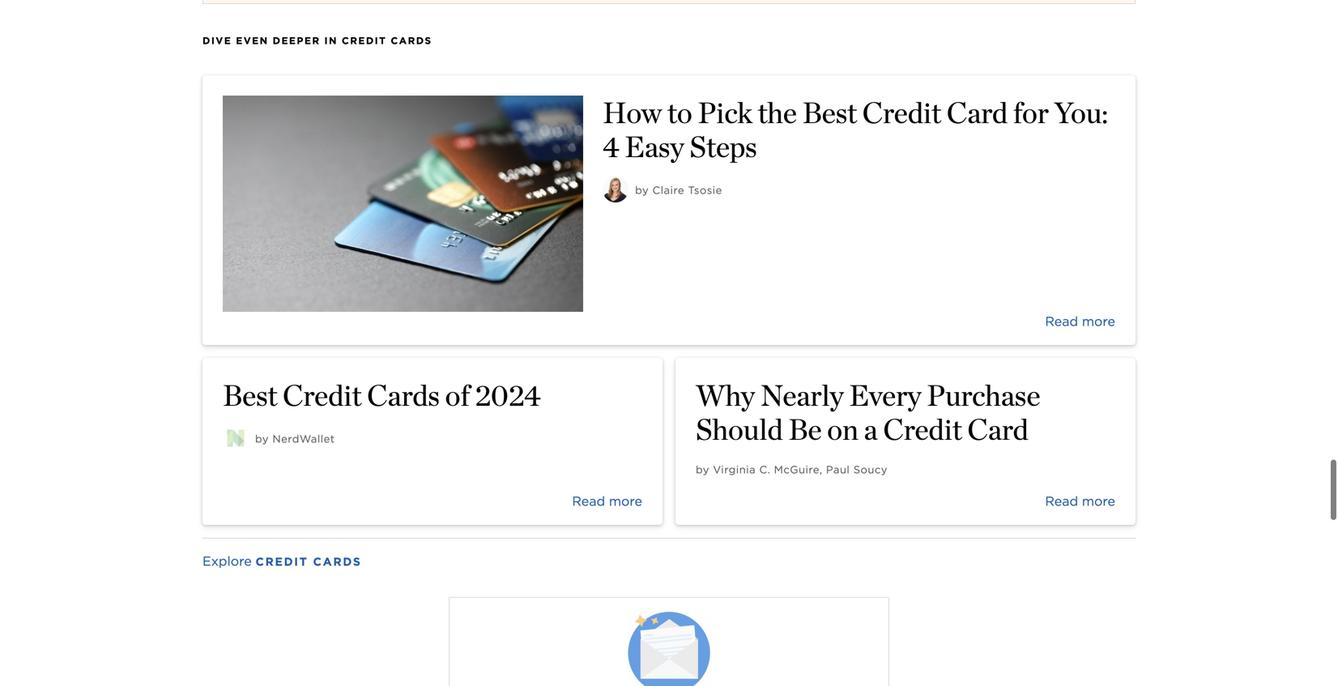 Task type: vqa. For each thing, say whether or not it's contained in the screenshot.
Soucy
yes



Task type: describe. For each thing, give the bounding box(es) containing it.
read more for should
[[1045, 493, 1115, 509]]

soucy
[[853, 463, 888, 476]]

read for best credit cards of 2024
[[572, 493, 605, 509]]

the
[[758, 95, 797, 130]]

read more for 2024
[[572, 493, 642, 509]]

,
[[820, 463, 823, 476]]

cards for best credit cards of 2024
[[367, 378, 440, 413]]

purchase
[[927, 378, 1040, 413]]

explore
[[202, 553, 252, 569]]

tsosie
[[688, 184, 722, 196]]

should
[[696, 412, 783, 447]]

0 vertical spatial cards
[[391, 35, 432, 47]]

explore credit cards
[[202, 553, 362, 569]]

claire
[[652, 184, 684, 196]]

why
[[696, 378, 755, 413]]

paul
[[826, 463, 850, 476]]

c.
[[759, 463, 770, 476]]

2 vertical spatial by
[[696, 463, 709, 476]]

pick
[[698, 95, 752, 130]]

how
[[603, 95, 662, 130]]

card inside the why nearly every purchase should be on a credit card
[[967, 412, 1028, 447]]

steps
[[690, 129, 757, 164]]

4
[[603, 129, 619, 164]]

cards for explore credit cards
[[313, 555, 362, 569]]

best inside how to pick the best credit card for you: 4 easy steps
[[802, 95, 857, 130]]

nerdwallet's profile picture image
[[223, 425, 249, 451]]

how to pick the best credit card for you: 4 easy steps
[[603, 95, 1108, 164]]

credit inside explore credit cards
[[256, 555, 308, 569]]

easy
[[625, 129, 684, 164]]



Task type: locate. For each thing, give the bounding box(es) containing it.
best
[[802, 95, 857, 130], [223, 378, 277, 413]]

dive even deeper in credit cards
[[202, 35, 432, 47]]

nearly
[[760, 378, 844, 413]]

how to pick the best credit card for you: 4 easy steps image
[[223, 96, 583, 312]]

read for why nearly every purchase should be on a credit card
[[1045, 493, 1078, 509]]

for
[[1013, 95, 1049, 130]]

read more
[[1045, 314, 1115, 329], [572, 493, 642, 509], [1045, 493, 1115, 509]]

in
[[324, 35, 338, 47]]

by left virginia
[[696, 463, 709, 476]]

of
[[445, 378, 470, 413]]

card inside how to pick the best credit card for you: 4 easy steps
[[947, 95, 1008, 130]]

best right the on the right top
[[802, 95, 857, 130]]

by
[[635, 184, 649, 196], [255, 433, 269, 445], [696, 463, 709, 476]]

read
[[1045, 314, 1078, 329], [572, 493, 605, 509], [1045, 493, 1078, 509]]

1 vertical spatial best
[[223, 378, 277, 413]]

every
[[849, 378, 921, 413]]

even
[[236, 35, 269, 47]]

more for why nearly every purchase should be on a credit card
[[1082, 493, 1115, 509]]

claire tsosie's profile picture image
[[603, 177, 629, 202]]

by virginia c. mcguire , paul soucy
[[696, 463, 888, 476]]

be
[[788, 412, 822, 447]]

credit inside how to pick the best credit card for you: 4 easy steps
[[862, 95, 941, 130]]

1 horizontal spatial by
[[635, 184, 649, 196]]

deeper
[[273, 35, 320, 47]]

2024
[[475, 378, 541, 413]]

by nerdwallet
[[255, 433, 335, 445]]

0 horizontal spatial best
[[223, 378, 277, 413]]

0 horizontal spatial by
[[255, 433, 269, 445]]

mcguire
[[774, 463, 820, 476]]

to
[[667, 95, 692, 130]]

1 horizontal spatial best
[[802, 95, 857, 130]]

by for how to pick the best credit card for you: 4 easy steps
[[635, 184, 649, 196]]

by for best credit cards of 2024
[[255, 433, 269, 445]]

cards inside explore credit cards
[[313, 555, 362, 569]]

0 vertical spatial by
[[635, 184, 649, 196]]

why nearly every purchase should be on a credit card
[[696, 378, 1040, 447]]

2 horizontal spatial by
[[696, 463, 709, 476]]

on
[[827, 412, 858, 447]]

0 vertical spatial best
[[802, 95, 857, 130]]

best credit cards of 2024
[[223, 378, 541, 413]]

1 vertical spatial by
[[255, 433, 269, 445]]

2 vertical spatial cards
[[313, 555, 362, 569]]

a
[[864, 412, 878, 447]]

card
[[947, 95, 1008, 130], [967, 412, 1028, 447]]

nerdwallet
[[272, 433, 335, 445]]

credit
[[342, 35, 387, 47], [862, 95, 941, 130], [283, 378, 362, 413], [883, 412, 962, 447], [256, 555, 308, 569]]

1 vertical spatial card
[[967, 412, 1028, 447]]

credit inside the why nearly every purchase should be on a credit card
[[883, 412, 962, 447]]

by right the nerdwallet's profile picture
[[255, 433, 269, 445]]

more
[[1082, 314, 1115, 329], [609, 493, 642, 509], [1082, 493, 1115, 509]]

dive
[[202, 35, 232, 47]]

0 vertical spatial card
[[947, 95, 1008, 130]]

by claire tsosie
[[635, 184, 722, 196]]

by right claire tsosie's profile picture
[[635, 184, 649, 196]]

best up the nerdwallet's profile picture
[[223, 378, 277, 413]]

you:
[[1054, 95, 1108, 130]]

more for best credit cards of 2024
[[609, 493, 642, 509]]

1 vertical spatial cards
[[367, 378, 440, 413]]

virginia
[[713, 463, 756, 476]]

cards
[[391, 35, 432, 47], [367, 378, 440, 413], [313, 555, 362, 569]]



